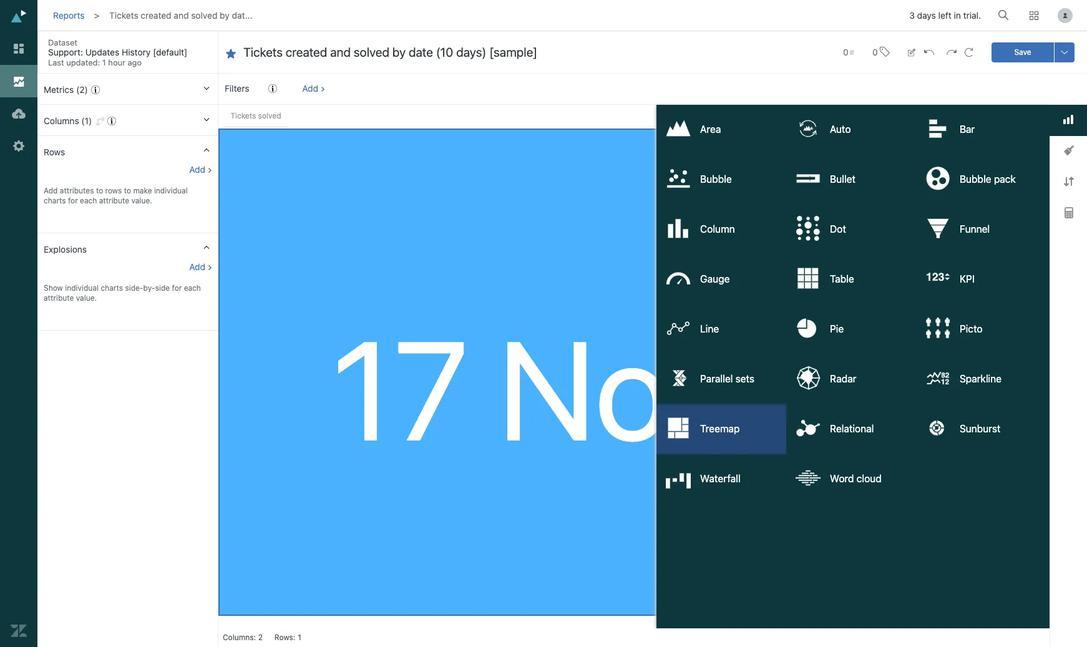 Task type: describe. For each thing, give the bounding box(es) containing it.
2
[[258, 633, 263, 642]]

arrow right14 image
[[207, 41, 218, 52]]

trial.
[[963, 10, 981, 21]]

0 for 0 dropdown button
[[843, 46, 849, 57]]

show
[[44, 283, 63, 293]]

17
[[332, 306, 470, 470]]

Search... field
[[1000, 6, 1013, 24]]

make
[[133, 186, 152, 195]]

save button
[[992, 42, 1054, 62]]

table
[[830, 273, 854, 285]]

side-
[[125, 283, 143, 293]]

sets
[[736, 373, 754, 385]]

attributes
[[60, 186, 94, 195]]

explosions
[[44, 244, 87, 255]]

3
[[909, 10, 915, 21]]

tickets solved
[[231, 111, 281, 120]]

add inside add attributes to rows to make individual charts for each attribute value.
[[44, 186, 58, 195]]

attribute inside show individual charts side-by-side for each attribute value.
[[44, 293, 74, 303]]

value. inside show individual charts side-by-side for each attribute value.
[[76, 293, 97, 303]]

columns: 2
[[223, 633, 263, 642]]

parallel
[[700, 373, 733, 385]]

0 horizontal spatial solved
[[191, 10, 217, 21]]

metrics (2)
[[44, 84, 88, 95]]

dataset support: updates history [default] last updated: 1 hour ago
[[48, 37, 187, 67]]

[default]
[[153, 47, 187, 57]]

each inside add attributes to rows to make individual charts for each attribute value.
[[80, 196, 97, 205]]

relational
[[830, 423, 874, 434]]

zendesk image
[[11, 623, 27, 639]]

line
[[700, 323, 719, 335]]

columns (1)
[[44, 115, 92, 126]]

by
[[220, 10, 230, 21]]

add attributes to rows to make individual charts for each attribute value.
[[44, 186, 188, 205]]

charts inside show individual charts side-by-side for each attribute value.
[[101, 283, 123, 293]]

last
[[48, 57, 64, 67]]

save group
[[992, 42, 1075, 62]]

1 inside dataset support: updates history [default] last updated: 1 hour ago
[[102, 57, 106, 67]]

support:
[[48, 47, 83, 57]]

charts inside add attributes to rows to make individual charts for each attribute value.
[[44, 196, 66, 205]]

other options image
[[1060, 47, 1070, 57]]

rows: 1
[[275, 633, 301, 642]]

word
[[830, 473, 854, 484]]

1 horizontal spatial solved
[[258, 111, 281, 120]]

combined shape image
[[1064, 146, 1074, 156]]

gauge
[[700, 273, 730, 285]]

rows:
[[275, 633, 295, 642]]

cloud
[[857, 473, 882, 484]]

days
[[917, 10, 936, 21]]

parallel sets
[[700, 373, 754, 385]]

bubble for bubble pack
[[960, 174, 991, 185]]

0 button
[[838, 40, 859, 65]]

dot
[[830, 224, 846, 235]]

(1)
[[81, 115, 92, 126]]

filters
[[225, 83, 249, 94]]

bubble for bubble
[[700, 174, 732, 185]]

columns
[[44, 115, 79, 126]]

(2)
[[76, 84, 88, 95]]

individual inside add attributes to rows to make individual charts for each attribute value.
[[154, 186, 188, 195]]

save
[[1014, 47, 1031, 56]]

tickets for tickets created and solved by dat...
[[109, 10, 138, 21]]

bar
[[960, 124, 975, 135]]

created
[[141, 10, 171, 21]]

for inside show individual charts side-by-side for each attribute value.
[[172, 283, 182, 293]]

hour
[[108, 57, 125, 67]]



Task type: locate. For each thing, give the bounding box(es) containing it.
sunburst
[[960, 423, 1001, 434]]

individual inside show individual charts side-by-side for each attribute value.
[[65, 283, 99, 293]]

dashboard image
[[11, 41, 27, 57]]

2 to from the left
[[124, 186, 131, 195]]

None text field
[[243, 44, 818, 61]]

nov
[[499, 306, 735, 470]]

2 0 from the left
[[873, 46, 878, 57]]

1 left hour
[[102, 57, 106, 67]]

bubble pack
[[960, 174, 1016, 185]]

auto
[[830, 124, 851, 135]]

each
[[80, 196, 97, 205], [184, 283, 201, 293]]

0 horizontal spatial 1
[[102, 57, 106, 67]]

solved
[[191, 10, 217, 21], [258, 111, 281, 120]]

tickets down "filters" on the top of page
[[231, 111, 256, 120]]

1 horizontal spatial charts
[[101, 283, 123, 293]]

show individual charts side-by-side for each attribute value.
[[44, 283, 201, 303]]

open in-app guide image
[[268, 84, 277, 93], [107, 117, 116, 125]]

1 horizontal spatial individual
[[154, 186, 188, 195]]

rows
[[105, 186, 122, 195]]

0 horizontal spatial charts
[[44, 196, 66, 205]]

1 horizontal spatial 0
[[873, 46, 878, 57]]

charts down attributes
[[44, 196, 66, 205]]

0 horizontal spatial 0
[[843, 46, 849, 57]]

individual right show
[[65, 283, 99, 293]]

0 vertical spatial tickets
[[109, 10, 138, 21]]

bubble left pack
[[960, 174, 991, 185]]

funnel
[[960, 224, 990, 235]]

sparkline
[[960, 373, 1002, 385]]

0 horizontal spatial each
[[80, 196, 97, 205]]

0 inside dropdown button
[[843, 46, 849, 57]]

each right side
[[184, 283, 201, 293]]

0 vertical spatial 1
[[102, 57, 106, 67]]

charts
[[44, 196, 66, 205], [101, 283, 123, 293]]

0 vertical spatial value.
[[131, 196, 152, 205]]

updated:
[[66, 57, 100, 67]]

1 vertical spatial for
[[172, 283, 182, 293]]

0 inside button
[[873, 46, 878, 57]]

3 days left in trial.
[[909, 10, 981, 21]]

1 vertical spatial solved
[[258, 111, 281, 120]]

attribute inside add attributes to rows to make individual charts for each attribute value.
[[99, 196, 129, 205]]

0 right 0 dropdown button
[[873, 46, 878, 57]]

dataset
[[48, 37, 77, 47]]

graph image
[[1064, 115, 1073, 124]]

1 vertical spatial tickets
[[231, 111, 256, 120]]

0 vertical spatial each
[[80, 196, 97, 205]]

1 horizontal spatial 1
[[298, 633, 301, 642]]

open in-app guide image right (1)
[[107, 117, 116, 125]]

2 bubble from the left
[[960, 174, 991, 185]]

1 vertical spatial open in-app guide image
[[107, 117, 116, 125]]

zendesk products image
[[1030, 11, 1039, 20]]

kpi
[[960, 273, 975, 285]]

for down attributes
[[68, 196, 78, 205]]

1 horizontal spatial open in-app guide image
[[268, 84, 277, 93]]

0 horizontal spatial tickets
[[109, 10, 138, 21]]

bubble up column
[[700, 174, 732, 185]]

bubble
[[700, 174, 732, 185], [960, 174, 991, 185]]

radar
[[830, 373, 857, 385]]

individual
[[154, 186, 188, 195], [65, 283, 99, 293]]

and
[[174, 10, 189, 21]]

datasets image
[[11, 105, 27, 122]]

0 vertical spatial open in-app guide image
[[268, 84, 277, 93]]

0 vertical spatial individual
[[154, 186, 188, 195]]

calc image
[[1064, 207, 1073, 219]]

1 right rows:
[[298, 633, 301, 642]]

area
[[700, 124, 721, 135]]

0 for 0 button
[[873, 46, 878, 57]]

pie
[[830, 323, 844, 335]]

left
[[938, 10, 952, 21]]

for inside add attributes to rows to make individual charts for each attribute value.
[[68, 196, 78, 205]]

to left rows
[[96, 186, 103, 195]]

by-
[[143, 283, 155, 293]]

side
[[155, 283, 170, 293]]

pack
[[994, 174, 1016, 185]]

value. inside add attributes to rows to make individual charts for each attribute value.
[[131, 196, 152, 205]]

tickets for tickets solved
[[231, 111, 256, 120]]

metrics
[[44, 84, 74, 95]]

1 to from the left
[[96, 186, 103, 195]]

0
[[843, 46, 849, 57], [873, 46, 878, 57]]

individual right the make at left
[[154, 186, 188, 195]]

tickets left created
[[109, 10, 138, 21]]

dat...
[[232, 10, 253, 21]]

0 vertical spatial solved
[[191, 10, 217, 21]]

updates
[[85, 47, 119, 57]]

open in-app guide image
[[91, 86, 100, 94]]

treemap
[[700, 423, 740, 434]]

column
[[700, 224, 735, 235]]

1 vertical spatial 1
[[298, 633, 301, 642]]

1 vertical spatial attribute
[[44, 293, 74, 303]]

attribute
[[99, 196, 129, 205], [44, 293, 74, 303]]

value.
[[131, 196, 152, 205], [76, 293, 97, 303]]

1 horizontal spatial attribute
[[99, 196, 129, 205]]

add
[[302, 83, 318, 94], [189, 164, 205, 175], [44, 186, 58, 195], [189, 262, 205, 272]]

history
[[122, 47, 151, 57]]

each down attributes
[[80, 196, 97, 205]]

1 horizontal spatial each
[[184, 283, 201, 293]]

1 vertical spatial each
[[184, 283, 201, 293]]

1 horizontal spatial value.
[[131, 196, 152, 205]]

reports
[[53, 10, 85, 21]]

0 horizontal spatial bubble
[[700, 174, 732, 185]]

1 vertical spatial charts
[[101, 283, 123, 293]]

in
[[954, 10, 961, 21]]

1
[[102, 57, 106, 67], [298, 633, 301, 642]]

1 bubble from the left
[[700, 174, 732, 185]]

for
[[68, 196, 78, 205], [172, 283, 182, 293]]

columns:
[[223, 633, 256, 642]]

0 horizontal spatial value.
[[76, 293, 97, 303]]

tickets created and solved by dat...
[[109, 10, 253, 21]]

1 0 from the left
[[843, 46, 849, 57]]

waterfall
[[700, 473, 741, 484]]

0 horizontal spatial to
[[96, 186, 103, 195]]

0 horizontal spatial open in-app guide image
[[107, 117, 116, 125]]

0 vertical spatial charts
[[44, 196, 66, 205]]

reports image
[[11, 73, 27, 89]]

bullet
[[830, 174, 856, 185]]

ago
[[128, 57, 142, 67]]

0 vertical spatial for
[[68, 196, 78, 205]]

1 horizontal spatial tickets
[[231, 111, 256, 120]]

0 left 0 button
[[843, 46, 849, 57]]

1 vertical spatial individual
[[65, 283, 99, 293]]

to right rows
[[124, 186, 131, 195]]

admin image
[[11, 138, 27, 154]]

for right side
[[172, 283, 182, 293]]

0 button
[[867, 39, 895, 66]]

1 horizontal spatial for
[[172, 283, 182, 293]]

picto
[[960, 323, 983, 335]]

value. down explosions
[[76, 293, 97, 303]]

arrows image
[[1064, 177, 1074, 187]]

1 vertical spatial value.
[[76, 293, 97, 303]]

1 horizontal spatial to
[[124, 186, 131, 195]]

0 horizontal spatial individual
[[65, 283, 99, 293]]

0 vertical spatial attribute
[[99, 196, 129, 205]]

to
[[96, 186, 103, 195], [124, 186, 131, 195]]

value. down the make at left
[[131, 196, 152, 205]]

attribute down rows
[[99, 196, 129, 205]]

0 horizontal spatial for
[[68, 196, 78, 205]]

open in-app guide image up "tickets solved"
[[268, 84, 277, 93]]

1 horizontal spatial bubble
[[960, 174, 991, 185]]

0 horizontal spatial attribute
[[44, 293, 74, 303]]

23
[[763, 306, 925, 470]]

rows
[[44, 147, 65, 157]]

word cloud
[[830, 473, 882, 484]]

charts left side- on the top left
[[101, 283, 123, 293]]

each inside show individual charts side-by-side for each attribute value.
[[184, 283, 201, 293]]

tickets
[[109, 10, 138, 21], [231, 111, 256, 120]]

attribute down show
[[44, 293, 74, 303]]



Task type: vqa. For each thing, say whether or not it's contained in the screenshot.
Word cloud
yes



